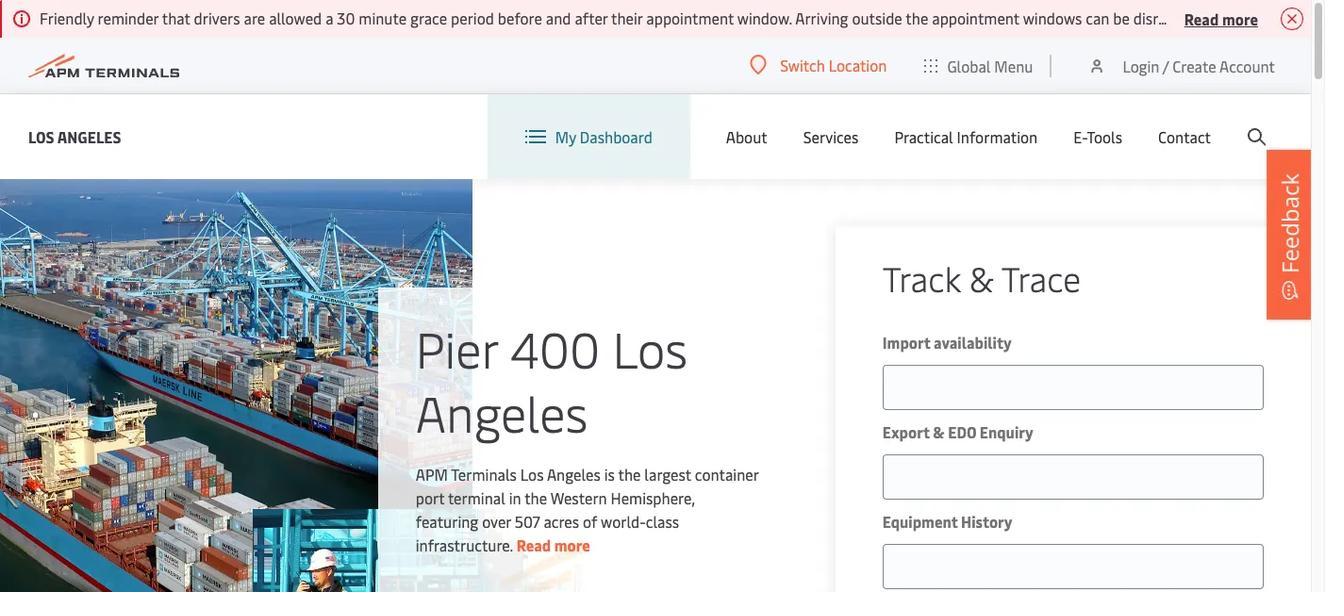 Task type: describe. For each thing, give the bounding box(es) containing it.
los angeles pier 400 image
[[0, 179, 472, 592]]

import
[[883, 332, 931, 353]]

e-
[[1074, 126, 1087, 147]]

about
[[726, 126, 768, 147]]

port
[[416, 487, 445, 508]]

read for read more button
[[1185, 8, 1219, 29]]

contact button
[[1159, 94, 1211, 179]]

featuring
[[416, 511, 479, 532]]

in
[[509, 487, 521, 508]]

0 vertical spatial angeles
[[57, 126, 121, 147]]

switch location button
[[750, 55, 887, 75]]

angeles for pier
[[416, 379, 588, 445]]

track
[[883, 255, 961, 301]]

my dashboard button
[[525, 94, 653, 179]]

export & edo enquiry
[[883, 422, 1034, 442]]

apm terminals los angeles is the largest container port terminal in the western hemisphere, featuring over 507 acres of world-class infrastructure.
[[416, 464, 759, 555]]

la secondary image
[[253, 509, 583, 592]]

e-tools
[[1074, 126, 1123, 147]]

& for trace
[[970, 255, 994, 301]]

login
[[1123, 55, 1160, 76]]

los for pier 400 los angeles
[[613, 315, 688, 381]]

my dashboard
[[555, 126, 653, 147]]

/
[[1163, 55, 1169, 76]]

read more for read more button
[[1185, 8, 1259, 29]]

of
[[583, 511, 598, 532]]

more for read more button
[[1223, 8, 1259, 29]]

507
[[515, 511, 540, 532]]

about button
[[726, 94, 768, 179]]

close alert image
[[1281, 8, 1304, 30]]

pier
[[416, 315, 498, 381]]

los angeles
[[28, 126, 121, 147]]

tools
[[1087, 126, 1123, 147]]

& for edo
[[933, 422, 945, 442]]

trace
[[1002, 255, 1081, 301]]

practical information button
[[895, 94, 1038, 179]]

export
[[883, 422, 930, 442]]

import availability
[[883, 332, 1012, 353]]

switch location
[[780, 55, 887, 75]]

infrastructure.
[[416, 534, 513, 555]]

0 vertical spatial the
[[618, 464, 641, 484]]

is
[[604, 464, 615, 484]]

los angeles link
[[28, 125, 121, 149]]

global menu
[[948, 55, 1033, 76]]



Task type: vqa. For each thing, say whether or not it's contained in the screenshot.
the to the right
yes



Task type: locate. For each thing, give the bounding box(es) containing it.
availability
[[934, 332, 1012, 353]]

practical
[[895, 126, 954, 147]]

1 horizontal spatial read
[[1185, 8, 1219, 29]]

& left trace
[[970, 255, 994, 301]]

1 vertical spatial more
[[555, 534, 590, 555]]

apm
[[416, 464, 448, 484]]

0 vertical spatial more
[[1223, 8, 1259, 29]]

los
[[28, 126, 54, 147], [613, 315, 688, 381], [521, 464, 544, 484]]

0 horizontal spatial los
[[28, 126, 54, 147]]

e-tools button
[[1074, 94, 1123, 179]]

over
[[482, 511, 511, 532]]

1 horizontal spatial &
[[970, 255, 994, 301]]

dashboard
[[580, 126, 653, 147]]

read more
[[1185, 8, 1259, 29], [517, 534, 590, 555]]

los inside pier 400 los angeles
[[613, 315, 688, 381]]

more for read more "link"
[[555, 534, 590, 555]]

read more button
[[1185, 7, 1259, 30]]

class
[[646, 511, 679, 532]]

2 vertical spatial los
[[521, 464, 544, 484]]

more
[[1223, 8, 1259, 29], [555, 534, 590, 555]]

enquiry
[[980, 422, 1034, 442]]

read more link
[[517, 534, 590, 555]]

the
[[618, 464, 641, 484], [525, 487, 547, 508]]

0 vertical spatial los
[[28, 126, 54, 147]]

hemisphere,
[[611, 487, 695, 508]]

1 vertical spatial read
[[517, 534, 551, 555]]

history
[[961, 511, 1013, 532]]

equipment history
[[883, 511, 1013, 532]]

feedback
[[1275, 173, 1306, 274]]

0 vertical spatial read
[[1185, 8, 1219, 29]]

track & trace
[[883, 255, 1081, 301]]

terminals
[[451, 464, 517, 484]]

the right the in
[[525, 487, 547, 508]]

read up "login / create account"
[[1185, 8, 1219, 29]]

equipment
[[883, 511, 958, 532]]

0 horizontal spatial read
[[517, 534, 551, 555]]

400
[[510, 315, 600, 381]]

read for read more "link"
[[517, 534, 551, 555]]

los inside apm terminals los angeles is the largest container port terminal in the western hemisphere, featuring over 507 acres of world-class infrastructure.
[[521, 464, 544, 484]]

angeles for apm
[[547, 464, 601, 484]]

1 horizontal spatial the
[[618, 464, 641, 484]]

1 vertical spatial angeles
[[416, 379, 588, 445]]

terminal
[[448, 487, 506, 508]]

angeles inside pier 400 los angeles
[[416, 379, 588, 445]]

&
[[970, 255, 994, 301], [933, 422, 945, 442]]

more inside button
[[1223, 8, 1259, 29]]

angeles inside apm terminals los angeles is the largest container port terminal in the western hemisphere, featuring over 507 acres of world-class infrastructure.
[[547, 464, 601, 484]]

western
[[551, 487, 607, 508]]

read down 507
[[517, 534, 551, 555]]

location
[[829, 55, 887, 75]]

read inside button
[[1185, 8, 1219, 29]]

read more up "login / create account"
[[1185, 8, 1259, 29]]

services button
[[804, 94, 859, 179]]

information
[[957, 126, 1038, 147]]

menu
[[995, 55, 1033, 76]]

feedback button
[[1267, 150, 1314, 320]]

edo
[[948, 422, 977, 442]]

create
[[1173, 55, 1217, 76]]

the right is at the bottom of the page
[[618, 464, 641, 484]]

1 vertical spatial los
[[613, 315, 688, 381]]

more down acres
[[555, 534, 590, 555]]

2 vertical spatial angeles
[[547, 464, 601, 484]]

contact
[[1159, 126, 1211, 147]]

1 vertical spatial read more
[[517, 534, 590, 555]]

0 vertical spatial read more
[[1185, 8, 1259, 29]]

services
[[804, 126, 859, 147]]

read more for read more "link"
[[517, 534, 590, 555]]

acres
[[544, 511, 579, 532]]

account
[[1220, 55, 1276, 76]]

practical information
[[895, 126, 1038, 147]]

1 vertical spatial &
[[933, 422, 945, 442]]

container
[[695, 464, 759, 484]]

los for apm terminals los angeles is the largest container port terminal in the western hemisphere, featuring over 507 acres of world-class infrastructure.
[[521, 464, 544, 484]]

2 horizontal spatial los
[[613, 315, 688, 381]]

0 vertical spatial &
[[970, 255, 994, 301]]

login / create account
[[1123, 55, 1276, 76]]

global menu button
[[906, 37, 1052, 94]]

1 vertical spatial the
[[525, 487, 547, 508]]

my
[[555, 126, 576, 147]]

1 horizontal spatial los
[[521, 464, 544, 484]]

switch
[[780, 55, 825, 75]]

read more down acres
[[517, 534, 590, 555]]

1 horizontal spatial read more
[[1185, 8, 1259, 29]]

global
[[948, 55, 991, 76]]

0 horizontal spatial more
[[555, 534, 590, 555]]

0 horizontal spatial read more
[[517, 534, 590, 555]]

login / create account link
[[1088, 38, 1276, 93]]

pier 400 los angeles
[[416, 315, 688, 445]]

world-
[[601, 511, 646, 532]]

read
[[1185, 8, 1219, 29], [517, 534, 551, 555]]

0 horizontal spatial the
[[525, 487, 547, 508]]

& left edo
[[933, 422, 945, 442]]

more up account
[[1223, 8, 1259, 29]]

angeles
[[57, 126, 121, 147], [416, 379, 588, 445], [547, 464, 601, 484]]

1 horizontal spatial more
[[1223, 8, 1259, 29]]

largest
[[645, 464, 691, 484]]

0 horizontal spatial &
[[933, 422, 945, 442]]



